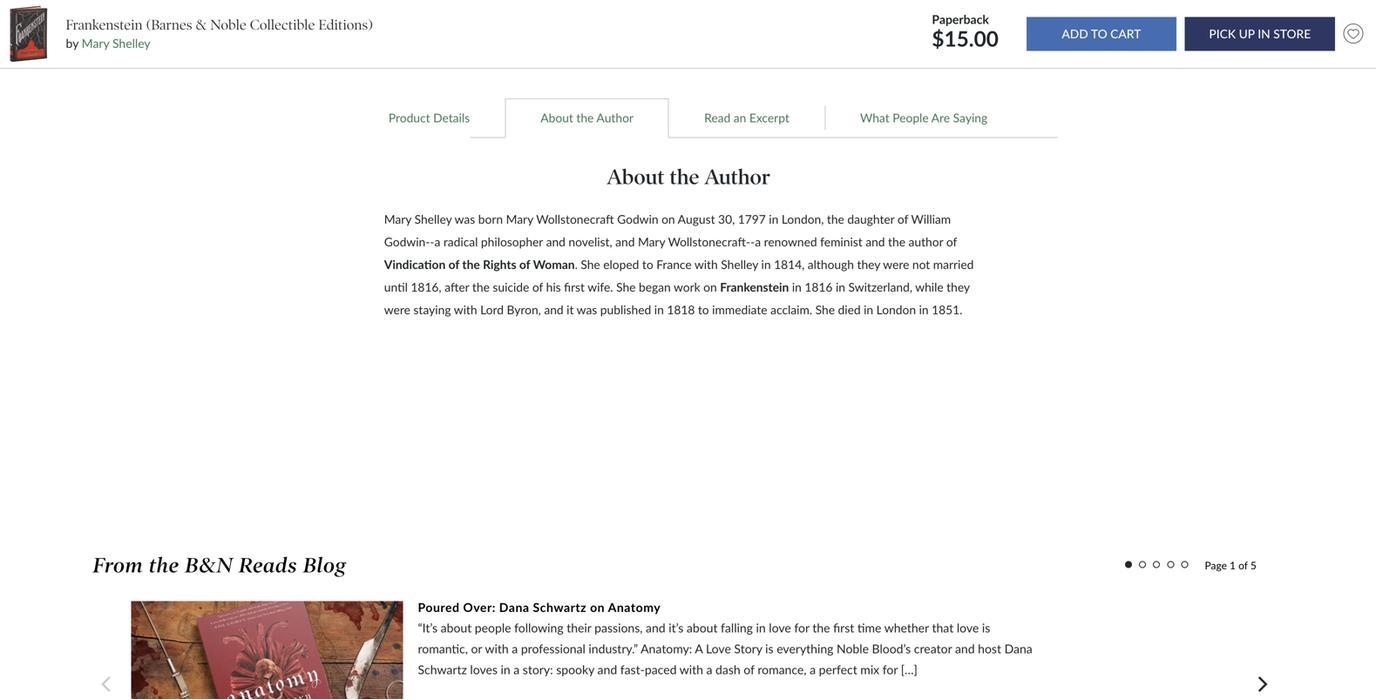 Task type: vqa. For each thing, say whether or not it's contained in the screenshot.
bottom PRE-
no



Task type: describe. For each thing, give the bounding box(es) containing it.
of inside the . she eloped to france with shelley in 1814, although they were not married until 1816, after the suicide of his first wife. she began work on
[[532, 280, 543, 294]]

anatomy
[[608, 601, 661, 615]]

product
[[389, 111, 430, 125]]

product details link
[[353, 98, 505, 138]]

host
[[978, 642, 1001, 657]]

1 horizontal spatial for
[[883, 663, 898, 678]]

born
[[478, 212, 503, 226]]

in right "falling"
[[756, 621, 766, 636]]

renowned
[[764, 235, 817, 249]]

mary down "godwin"
[[638, 235, 665, 249]]

creator
[[914, 642, 952, 657]]

people
[[893, 111, 929, 125]]

loves
[[470, 663, 498, 678]]

the inside the . she eloped to france with shelley in 1814, although they were not married until 1816, after the suicide of his first wife. she began work on
[[472, 280, 490, 294]]

that
[[932, 621, 954, 636]]

saying
[[953, 111, 988, 125]]

everything
[[777, 642, 834, 657]]

blood's
[[872, 642, 911, 657]]

perfect
[[819, 663, 857, 678]]

suicide
[[493, 280, 529, 294]]

were inside in 1816 in switzerland, while they were staying with lord byron, and it was published in 1818 to immediate acclaim. she died in london in 1851.
[[384, 303, 410, 317]]

paperback $15.00
[[932, 12, 1004, 51]]

whether
[[884, 621, 929, 636]]

1 vertical spatial she
[[616, 280, 636, 294]]

godwin
[[617, 212, 658, 226]]

began
[[639, 280, 671, 294]]

read
[[704, 111, 731, 125]]

was inside mary shelley was born mary wollstonecraft godwin on august 30, 1797 in london, the daughter of william godwin--a radical philosopher and novelist, and mary wollstonecraft--a renowned feminist and the author of vindication of the rights of woman
[[455, 212, 475, 226]]

a down everything
[[810, 663, 816, 678]]

1 love from the left
[[769, 621, 791, 636]]

2 about from the left
[[687, 621, 718, 636]]

0 vertical spatial about the author
[[541, 111, 634, 125]]

eloped
[[603, 257, 639, 272]]

dumas
[[387, 15, 421, 29]]

in right loves
[[501, 663, 510, 678]]

1814,
[[774, 257, 805, 272]]

first inside the . she eloped to france with shelley in 1814, although they were not married until 1816, after the suicide of his first wife. she began work on
[[564, 280, 585, 294]]

the inside poured over: dana schwartz on anatomy "it's about people following their passions, and it's about falling in love for the first time whether that love is romantic, or with a professional industry." anatomy: a love story is everything noble blood's creator and host dana schwartz loves in a story: spooky and fast-paced with a dash of romance, a perfect mix for […]
[[813, 621, 830, 636]]

story
[[734, 642, 762, 657]]

acclaim.
[[771, 303, 812, 317]]

married
[[933, 257, 974, 272]]

wollstonecraft
[[536, 212, 614, 226]]

wife.
[[588, 280, 613, 294]]

(barnes
[[146, 16, 192, 33]]

poured over: dana schwartz on anatomy "it's about people following their passions, and it's about falling in love for the first time whether that love is romantic, or with a professional industry." anatomy: a love story is everything noble blood's creator and host dana schwartz loves in a story: spooky and fast-paced with a dash of romance, a perfect mix for […]
[[418, 601, 1033, 678]]

1 horizontal spatial schwartz
[[533, 601, 587, 615]]

tab list containing product details
[[102, 98, 1275, 138]]

mary shelley link
[[82, 36, 150, 51]]

on inside mary shelley was born mary wollstonecraft godwin on august 30, 1797 in london, the daughter of william godwin--a radical philosopher and novelist, and mary wollstonecraft--a renowned feminist and the author of vindication of the rights of woman
[[662, 212, 675, 226]]

on inside poured over: dana schwartz on anatomy "it's about people following their passions, and it's about falling in love for the first time whether that love is romantic, or with a professional industry." anatomy: a love story is everything noble blood's creator and host dana schwartz loves in a story: spooky and fast-paced with a dash of romance, a perfect mix for […]
[[590, 601, 605, 615]]

5
[[1250, 560, 1257, 572]]

with right or
[[485, 642, 509, 657]]

0 horizontal spatial dana
[[499, 601, 529, 615]]

spooky
[[556, 663, 594, 678]]

of up married
[[946, 235, 957, 249]]

romance,
[[758, 663, 807, 678]]

editions)
[[318, 16, 373, 33]]

charlotte brontë link
[[178, 15, 261, 29]]

falling
[[721, 621, 753, 636]]

collectible
[[250, 16, 315, 33]]

industry."
[[589, 642, 638, 657]]

arthur
[[962, 15, 995, 29]]

his
[[546, 280, 561, 294]]

mix
[[860, 663, 879, 678]]

rights
[[483, 257, 516, 272]]

france
[[656, 257, 692, 272]]

0 vertical spatial for
[[794, 621, 809, 636]]

in right 1816
[[836, 280, 845, 294]]

were inside the . she eloped to france with shelley in 1814, although they were not married until 1816, after the suicide of his first wife. she began work on
[[883, 257, 909, 272]]

to inside in 1816 in switzerland, while they were staying with lord byron, and it was published in 1818 to immediate acclaim. she died in london in 1851.
[[698, 303, 709, 317]]

about the author inside tab panel
[[607, 164, 770, 190]]

in left 1851.
[[919, 303, 929, 317]]

she inside in 1816 in switzerland, while they were staying with lord byron, and it was published in 1818 to immediate acclaim. she died in london in 1851.
[[815, 303, 835, 317]]

doyle
[[1032, 15, 1062, 29]]

1816
[[805, 280, 833, 294]]

jane austen link
[[1140, 15, 1201, 29]]

in 1816 in switzerland, while they were staying with lord byron, and it was published in 1818 to immediate acclaim. she died in london in 1851.
[[384, 280, 970, 317]]

alexandre dumas link
[[334, 15, 421, 29]]

paperback
[[932, 12, 989, 27]]

of right rights
[[519, 257, 530, 272]]

what people are saying
[[860, 111, 988, 125]]

immediate
[[712, 303, 767, 317]]

a left 'story:'
[[514, 663, 520, 678]]

lord
[[480, 303, 504, 317]]

a down the following
[[512, 642, 518, 657]]

after
[[445, 280, 469, 294]]

[…]
[[901, 663, 918, 678]]

of up after
[[449, 257, 459, 272]]

page
[[1205, 560, 1227, 572]]

alexandre
[[334, 15, 384, 29]]

and up eloped
[[615, 235, 635, 249]]

read an excerpt link
[[669, 98, 825, 138]]

are
[[931, 111, 950, 125]]

they inside the . she eloped to france with shelley in 1814, although they were not married until 1816, after the suicide of his first wife. she began work on
[[857, 257, 880, 272]]

about the author tab panel
[[371, 138, 1006, 505]]

was inside in 1816 in switzerland, while they were staying with lord byron, and it was published in 1818 to immediate acclaim. she died in london in 1851.
[[577, 303, 597, 317]]

of left 5
[[1239, 560, 1248, 572]]

their
[[567, 621, 591, 636]]

add to wishlist image
[[1339, 20, 1368, 48]]

time
[[857, 621, 881, 636]]

by arthur conan doyle
[[948, 15, 1062, 29]]

london
[[876, 303, 916, 317]]

godwin-
[[384, 235, 430, 249]]

excerpt
[[749, 111, 789, 125]]

and down "industry.""
[[597, 663, 617, 678]]

it
[[567, 303, 574, 317]]

1 horizontal spatial is
[[982, 621, 990, 636]]

staying
[[413, 303, 451, 317]]

0 horizontal spatial she
[[581, 257, 600, 272]]

page 1 of 5
[[1205, 560, 1257, 572]]

frankenstein (barnes & noble collectible editions) image
[[8, 4, 49, 64]]

until
[[384, 280, 408, 294]]

charlotte
[[178, 15, 224, 29]]

with inside the . she eloped to france with shelley in 1814, although they were not married until 1816, after the suicide of his first wife. she began work on
[[695, 257, 718, 272]]

2 love from the left
[[957, 621, 979, 636]]

woman
[[533, 257, 575, 272]]

$15.00
[[932, 26, 999, 51]]



Task type: locate. For each thing, give the bounding box(es) containing it.
the
[[576, 111, 594, 125], [670, 164, 699, 190], [827, 212, 844, 226], [888, 235, 906, 249], [462, 257, 480, 272], [472, 280, 490, 294], [149, 553, 179, 579], [813, 621, 830, 636]]

for
[[794, 621, 809, 636], [883, 663, 898, 678]]

author
[[909, 235, 943, 249]]

0 horizontal spatial about
[[441, 621, 472, 636]]

0 horizontal spatial were
[[384, 303, 410, 317]]

love up everything
[[769, 621, 791, 636]]

is up the host
[[982, 621, 990, 636]]

2 - from the left
[[750, 235, 755, 249]]

an
[[734, 111, 746, 125]]

about the author link
[[505, 98, 669, 138]]

in inside mary shelley was born mary wollstonecraft godwin on august 30, 1797 in london, the daughter of william godwin--a radical philosopher and novelist, and mary wollstonecraft--a renowned feminist and the author of vindication of the rights of woman
[[769, 212, 779, 226]]

details
[[433, 111, 470, 125]]

london,
[[782, 212, 824, 226]]

1 horizontal spatial love
[[957, 621, 979, 636]]

1 horizontal spatial on
[[662, 212, 675, 226]]

30,
[[718, 212, 735, 226]]

0 horizontal spatial noble
[[210, 16, 246, 33]]

2 horizontal spatial she
[[815, 303, 835, 317]]

love right "that"
[[957, 621, 979, 636]]

tab list
[[102, 98, 1275, 138]]

on left august
[[662, 212, 675, 226]]

and down daughter
[[866, 235, 885, 249]]

mary up godwin-
[[384, 212, 411, 226]]

by for by charlotte brontë
[[163, 15, 175, 29]]

on
[[662, 212, 675, 226], [703, 280, 717, 294], [590, 601, 605, 615]]

by for by alexandre dumas
[[319, 15, 331, 29]]

in left 1814,
[[761, 257, 771, 272]]

or
[[471, 642, 482, 657]]

frankenstein up immediate
[[720, 280, 789, 294]]

tab panel
[[0, 138, 384, 460]]

she
[[581, 257, 600, 272], [616, 280, 636, 294], [815, 303, 835, 317]]

of
[[898, 212, 908, 226], [946, 235, 957, 249], [449, 257, 459, 272], [519, 257, 530, 272], [532, 280, 543, 294], [1239, 560, 1248, 572], [744, 663, 755, 678]]

mary shelley was born mary wollstonecraft godwin on august 30, 1797 in london, the daughter of william godwin--a radical philosopher and novelist, and mary wollstonecraft--a renowned feminist and the author of vindication of the rights of woman
[[384, 212, 957, 272]]

frankenstein up mary shelley "link"
[[66, 16, 142, 33]]

with down after
[[454, 303, 477, 317]]

"it's
[[418, 621, 438, 636]]

None submit
[[1026, 17, 1177, 51], [1185, 17, 1335, 51], [1026, 17, 1177, 51], [1185, 17, 1335, 51]]

mary up philosopher
[[506, 212, 533, 226]]

1 vertical spatial is
[[765, 642, 774, 657]]

and
[[546, 235, 566, 249], [615, 235, 635, 249], [866, 235, 885, 249], [544, 303, 564, 317], [646, 621, 666, 636], [955, 642, 975, 657], [597, 663, 617, 678]]

schwartz up their
[[533, 601, 587, 615]]

poured over: dana schwartz on anatomy image
[[131, 602, 403, 700]]

with down wollstonecraft-
[[695, 257, 718, 272]]

1 vertical spatial about
[[607, 164, 665, 190]]

1 vertical spatial they
[[947, 280, 970, 294]]

of left "william"
[[898, 212, 908, 226]]

byron,
[[507, 303, 541, 317]]

0 vertical spatial on
[[662, 212, 675, 226]]

by inside frankenstein (barnes & noble collectible editions) by mary shelley
[[66, 36, 79, 51]]

she right .
[[581, 257, 600, 272]]

for left […]
[[883, 663, 898, 678]]

about the author
[[541, 111, 634, 125], [607, 164, 770, 190]]

0 horizontal spatial for
[[794, 621, 809, 636]]

for up everything
[[794, 621, 809, 636]]

1 horizontal spatial about
[[607, 164, 665, 190]]

in left 1816
[[792, 280, 802, 294]]

shelley inside the . she eloped to france with shelley in 1814, although they were not married until 1816, after the suicide of his first wife. she began work on
[[721, 257, 758, 272]]

1 vertical spatial to
[[698, 303, 709, 317]]

0 vertical spatial schwartz
[[533, 601, 587, 615]]

0 vertical spatial frankenstein
[[66, 16, 142, 33]]

1851.
[[932, 303, 963, 317]]

conan
[[997, 15, 1030, 29]]

1 horizontal spatial she
[[616, 280, 636, 294]]

from
[[93, 553, 143, 579]]

1 - from the left
[[430, 235, 434, 249]]

about up a
[[687, 621, 718, 636]]

1 horizontal spatial frankenstein
[[720, 280, 789, 294]]

0 horizontal spatial is
[[765, 642, 774, 657]]

in inside the . she eloped to france with shelley in 1814, although they were not married until 1816, after the suicide of his first wife. she began work on
[[761, 257, 771, 272]]

dash
[[716, 663, 741, 678]]

was
[[455, 212, 475, 226], [577, 303, 597, 317]]

1 vertical spatial noble
[[837, 642, 869, 657]]

noble up perfect
[[837, 642, 869, 657]]

died
[[838, 303, 861, 317]]

0 vertical spatial to
[[642, 257, 653, 272]]

wollstonecraft-
[[668, 235, 750, 249]]

2 vertical spatial she
[[815, 303, 835, 317]]

is right story
[[765, 642, 774, 657]]

by for by jane austen
[[1126, 15, 1138, 29]]

about
[[541, 111, 573, 125], [607, 164, 665, 190]]

by left the charlotte
[[163, 15, 175, 29]]

author inside tab panel
[[704, 164, 770, 190]]

and left it's
[[646, 621, 666, 636]]

1 vertical spatial schwartz
[[418, 663, 467, 678]]

shelley down (barnes
[[112, 36, 150, 51]]

fast-
[[620, 663, 645, 678]]

it's
[[669, 621, 684, 636]]

of down story
[[744, 663, 755, 678]]

philosopher
[[481, 235, 543, 249]]

not
[[912, 257, 930, 272]]

2 horizontal spatial on
[[703, 280, 717, 294]]

frankenstein inside frankenstein (barnes & noble collectible editions) by mary shelley
[[66, 16, 142, 33]]

1 vertical spatial for
[[883, 663, 898, 678]]

0 horizontal spatial schwartz
[[418, 663, 467, 678]]

romantic,
[[418, 642, 468, 657]]

austen
[[1165, 15, 1201, 29]]

and left it
[[544, 303, 564, 317]]

with
[[695, 257, 718, 272], [454, 303, 477, 317], [485, 642, 509, 657], [680, 663, 703, 678]]

by for by arthur conan doyle
[[948, 15, 960, 29]]

1 vertical spatial frankenstein
[[720, 280, 789, 294]]

by left alexandre
[[319, 15, 331, 29]]

to inside the . she eloped to france with shelley in 1814, although they were not married until 1816, after the suicide of his first wife. she began work on
[[642, 257, 653, 272]]

professional
[[521, 642, 586, 657]]

vindication
[[384, 257, 446, 272]]

passions,
[[595, 621, 643, 636]]

1 horizontal spatial they
[[947, 280, 970, 294]]

option containing poured over: dana schwartz on anatomy
[[131, 599, 1193, 700]]

1 horizontal spatial dana
[[1004, 642, 1033, 657]]

she up published
[[616, 280, 636, 294]]

about up the romantic,
[[441, 621, 472, 636]]

0 vertical spatial she
[[581, 257, 600, 272]]

to right 1818
[[698, 303, 709, 317]]

frankenstein inside about the author tab panel
[[720, 280, 789, 294]]

0 horizontal spatial frankenstein
[[66, 16, 142, 33]]

b&n reads blog
[[185, 553, 347, 579]]

0 vertical spatial noble
[[210, 16, 246, 33]]

dana right the host
[[1004, 642, 1033, 657]]

with inside in 1816 in switzerland, while they were staying with lord byron, and it was published in 1818 to immediate acclaim. she died in london in 1851.
[[454, 303, 477, 317]]

1 vertical spatial author
[[704, 164, 770, 190]]

1 vertical spatial were
[[384, 303, 410, 317]]

0 horizontal spatial shelley
[[112, 36, 150, 51]]

of inside poured over: dana schwartz on anatomy "it's about people following their passions, and it's about falling in love for the first time whether that love is romantic, or with a professional industry." anatomy: a love story is everything noble blood's creator and host dana schwartz loves in a story: spooky and fast-paced with a dash of romance, a perfect mix for […]
[[744, 663, 755, 678]]

in left 1818
[[654, 303, 664, 317]]

about
[[441, 621, 472, 636], [687, 621, 718, 636]]

following
[[514, 621, 564, 636]]

1 horizontal spatial first
[[833, 621, 854, 636]]

1 vertical spatial on
[[703, 280, 717, 294]]

0 vertical spatial dana
[[499, 601, 529, 615]]

frankenstein (barnes & noble collectible editions) by mary shelley
[[66, 16, 373, 51]]

1 horizontal spatial were
[[883, 257, 909, 272]]

were left not
[[883, 257, 909, 272]]

poured over: dana schwartz on anatomy link
[[418, 599, 661, 617]]

switzerland,
[[848, 280, 912, 294]]

frankenstein for frankenstein (barnes & noble collectible editions) by mary shelley
[[66, 16, 142, 33]]

1 vertical spatial dana
[[1004, 642, 1033, 657]]

mary right frankenstein (barnes & noble collectible editions) image
[[82, 36, 109, 51]]

shelley inside frankenstein (barnes & noble collectible editions) by mary shelley
[[112, 36, 150, 51]]

0 vertical spatial was
[[455, 212, 475, 226]]

a left the radical
[[434, 235, 440, 249]]

1797
[[738, 212, 766, 226]]

people
[[475, 621, 511, 636]]

1 horizontal spatial about
[[687, 621, 718, 636]]

of left his
[[532, 280, 543, 294]]

was up the radical
[[455, 212, 475, 226]]

0 horizontal spatial love
[[769, 621, 791, 636]]

a
[[434, 235, 440, 249], [755, 235, 761, 249], [512, 642, 518, 657], [514, 663, 520, 678], [706, 663, 712, 678], [810, 663, 816, 678]]

1 vertical spatial was
[[577, 303, 597, 317]]

noble
[[210, 16, 246, 33], [837, 642, 869, 657]]

frankenstein for frankenstein
[[720, 280, 789, 294]]

0 horizontal spatial was
[[455, 212, 475, 226]]

read an excerpt
[[704, 111, 789, 125]]

- down 1797
[[750, 235, 755, 249]]

they inside in 1816 in switzerland, while they were staying with lord byron, and it was published in 1818 to immediate acclaim. she died in london in 1851.
[[947, 280, 970, 294]]

first right his
[[564, 280, 585, 294]]

arthur conan doyle link
[[962, 15, 1062, 29]]

1 vertical spatial about the author
[[607, 164, 770, 190]]

she down 1816
[[815, 303, 835, 317]]

1 about from the left
[[441, 621, 472, 636]]

on right work
[[703, 280, 717, 294]]

shelley down wollstonecraft-
[[721, 257, 758, 272]]

1816,
[[411, 280, 441, 294]]

work
[[674, 280, 700, 294]]

2 vertical spatial shelley
[[721, 257, 758, 272]]

1 horizontal spatial -
[[750, 235, 755, 249]]

2 vertical spatial on
[[590, 601, 605, 615]]

0 horizontal spatial author
[[596, 111, 634, 125]]

0 horizontal spatial to
[[642, 257, 653, 272]]

and left the host
[[955, 642, 975, 657]]

- up vindication
[[430, 235, 434, 249]]

were down until
[[384, 303, 410, 317]]

by left mary shelley "link"
[[66, 36, 79, 51]]

.
[[575, 257, 578, 272]]

0 vertical spatial author
[[596, 111, 634, 125]]

to up began on the left top of page
[[642, 257, 653, 272]]

option
[[131, 599, 1193, 700]]

shelley inside mary shelley was born mary wollstonecraft godwin on august 30, 1797 in london, the daughter of william godwin--a radical philosopher and novelist, and mary wollstonecraft--a renowned feminist and the author of vindication of the rights of woman
[[414, 212, 452, 226]]

0 vertical spatial is
[[982, 621, 990, 636]]

-
[[430, 235, 434, 249], [750, 235, 755, 249]]

they up the switzerland,
[[857, 257, 880, 272]]

1818
[[667, 303, 695, 317]]

and inside in 1816 in switzerland, while they were staying with lord byron, and it was published in 1818 to immediate acclaim. she died in london in 1851.
[[544, 303, 564, 317]]

on up their
[[590, 601, 605, 615]]

1 horizontal spatial noble
[[837, 642, 869, 657]]

shelley up godwin-
[[414, 212, 452, 226]]

is
[[982, 621, 990, 636], [765, 642, 774, 657]]

and up woman on the top left of the page
[[546, 235, 566, 249]]

1 horizontal spatial shelley
[[414, 212, 452, 226]]

august
[[678, 212, 715, 226]]

in right died
[[864, 303, 873, 317]]

a left dash
[[706, 663, 712, 678]]

noble right &
[[210, 16, 246, 33]]

0 vertical spatial were
[[883, 257, 909, 272]]

author
[[596, 111, 634, 125], [704, 164, 770, 190]]

while
[[915, 280, 944, 294]]

schwartz down the romantic,
[[418, 663, 467, 678]]

0 vertical spatial they
[[857, 257, 880, 272]]

dracula and other horror classics (barnes & noble collectible editions) element
[[770, 0, 929, 47]]

0 vertical spatial first
[[564, 280, 585, 294]]

novelist,
[[569, 235, 612, 249]]

a
[[695, 642, 703, 657]]

by left jane
[[1126, 15, 1138, 29]]

what
[[860, 111, 890, 125]]

1 vertical spatial first
[[833, 621, 854, 636]]

about inside tab panel
[[607, 164, 665, 190]]

noble inside frankenstein (barnes & noble collectible editions) by mary shelley
[[210, 16, 246, 33]]

by left arthur
[[948, 15, 960, 29]]

what people are saying link
[[825, 98, 1023, 138]]

the inside tab list
[[576, 111, 594, 125]]

dana up people
[[499, 601, 529, 615]]

daughter
[[847, 212, 895, 226]]

mary inside frankenstein (barnes & noble collectible editions) by mary shelley
[[82, 36, 109, 51]]

first left the time at the right bottom of page
[[833, 621, 854, 636]]

from the b&n reads blog
[[93, 553, 347, 579]]

0 horizontal spatial first
[[564, 280, 585, 294]]

0 horizontal spatial about
[[541, 111, 573, 125]]

in right 1797
[[769, 212, 779, 226]]

on inside the . she eloped to france with shelley in 1814, although they were not married until 1816, after the suicide of his first wife. she began work on
[[703, 280, 717, 294]]

1 horizontal spatial author
[[704, 164, 770, 190]]

a down 1797
[[755, 235, 761, 249]]

although
[[808, 257, 854, 272]]

&
[[196, 16, 207, 33]]

2 horizontal spatial shelley
[[721, 257, 758, 272]]

first inside poured over: dana schwartz on anatomy "it's about people following their passions, and it's about falling in love for the first time whether that love is romantic, or with a professional industry." anatomy: a love story is everything noble blood's creator and host dana schwartz loves in a story: spooky and fast-paced with a dash of romance, a perfect mix for […]
[[833, 621, 854, 636]]

poured
[[418, 601, 460, 615]]

published
[[600, 303, 651, 317]]

love
[[706, 642, 731, 657]]

about inside tab list
[[541, 111, 573, 125]]

0 horizontal spatial -
[[430, 235, 434, 249]]

was right it
[[577, 303, 597, 317]]

noble inside poured over: dana schwartz on anatomy "it's about people following their passions, and it's about falling in love for the first time whether that love is romantic, or with a professional industry." anatomy: a love story is everything noble blood's creator and host dana schwartz loves in a story: spooky and fast-paced with a dash of romance, a perfect mix for […]
[[837, 642, 869, 657]]

0 horizontal spatial on
[[590, 601, 605, 615]]

they down married
[[947, 280, 970, 294]]

0 horizontal spatial they
[[857, 257, 880, 272]]

0 vertical spatial about
[[541, 111, 573, 125]]

1 horizontal spatial to
[[698, 303, 709, 317]]

paced
[[645, 663, 677, 678]]

1 vertical spatial shelley
[[414, 212, 452, 226]]

love
[[769, 621, 791, 636], [957, 621, 979, 636]]

0 vertical spatial shelley
[[112, 36, 150, 51]]

1 horizontal spatial was
[[577, 303, 597, 317]]

with down a
[[680, 663, 703, 678]]



